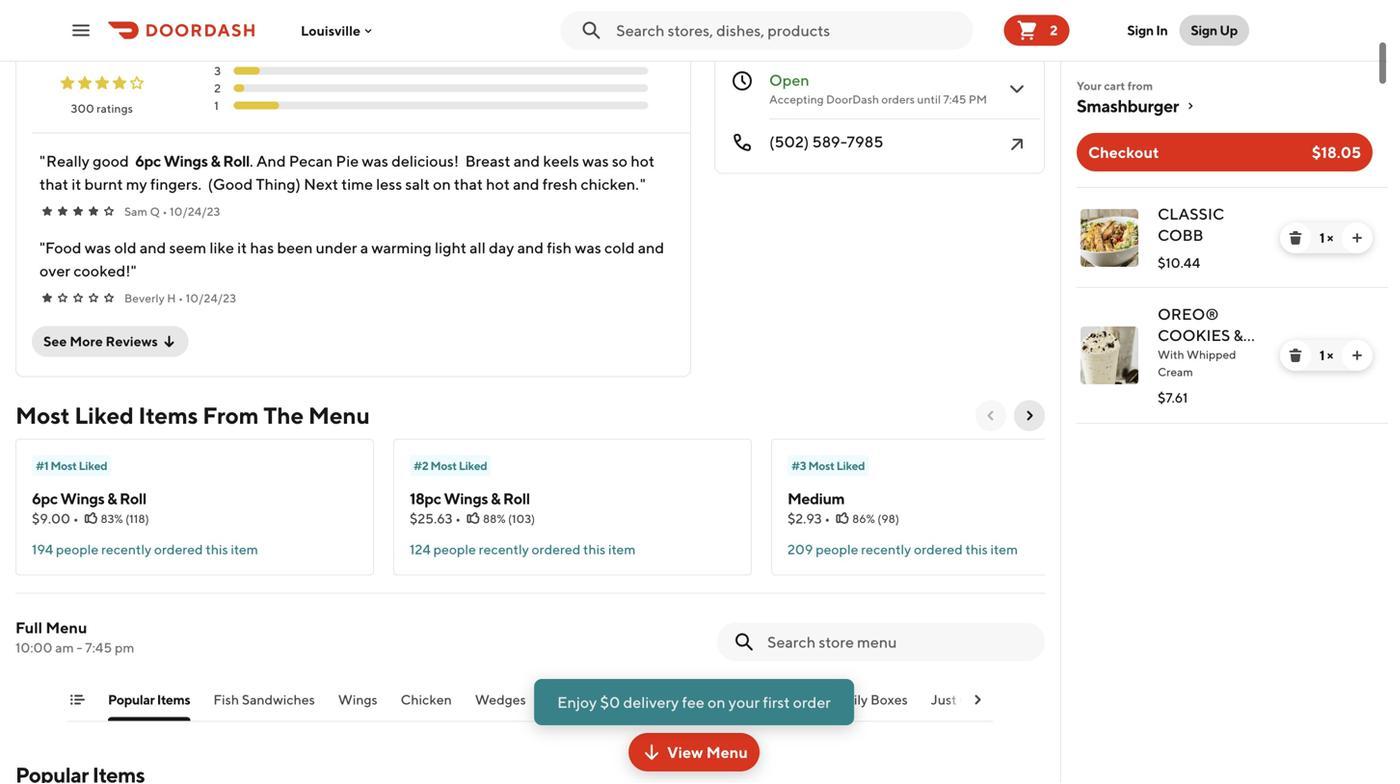 Task type: locate. For each thing, give the bounding box(es) containing it.
broadway
[[847, 7, 917, 26]]

item for 18pc wings & roll
[[608, 542, 636, 558]]

1 vertical spatial ×
[[1327, 347, 1333, 363]]

1 horizontal spatial menu
[[308, 402, 370, 429]]

liked up medium on the right of the page
[[836, 459, 865, 473]]

3 people from the left
[[816, 542, 858, 558]]

& for 18pc wings & roll
[[491, 490, 500, 508]]

wings up 88%
[[444, 490, 488, 508]]

liked inside heading
[[74, 402, 134, 429]]

most
[[15, 402, 70, 429], [50, 459, 77, 473], [430, 459, 457, 473], [808, 459, 834, 473]]

"
[[40, 152, 45, 170], [640, 175, 646, 193], [40, 239, 45, 257], [131, 262, 136, 280]]

add one to cart image right remove item from cart icon
[[1349, 230, 1365, 246]]

1 ordered from the left
[[154, 542, 203, 558]]

&
[[210, 152, 220, 170], [1233, 326, 1243, 345], [107, 490, 117, 508], [491, 490, 500, 508]]

1 right remove item from cart image
[[1320, 347, 1325, 363]]

1 vertical spatial 1
[[1320, 230, 1325, 246]]

most right the #2
[[430, 459, 457, 473]]

just chicken boxes button
[[931, 691, 1050, 721]]

& inside oreo® cookies & cream shake
[[1233, 326, 1243, 345]]

2 inside button
[[1050, 22, 1058, 38]]

wings for 18pc wings & roll
[[444, 490, 488, 508]]

this
[[206, 542, 228, 558], [583, 542, 606, 558], [965, 542, 988, 558]]

liked up 18pc wings & roll
[[459, 459, 487, 473]]

2
[[1050, 22, 1058, 38], [214, 81, 221, 95]]

10/24/23 right h
[[186, 292, 236, 305]]

full
[[15, 619, 42, 637]]

2 horizontal spatial recently
[[861, 542, 911, 558]]

chicken inside button
[[959, 692, 1011, 708]]

recently down the (98)
[[861, 542, 911, 558]]

1 horizontal spatial chicken
[[959, 692, 1011, 708]]

$9.00 •
[[32, 511, 79, 527]]

4
[[214, 47, 221, 60]]

0 vertical spatial menu
[[308, 402, 370, 429]]

• for medium
[[825, 511, 830, 527]]

1 this from the left
[[206, 542, 228, 558]]

ordered for 18pc wings & roll
[[532, 542, 581, 558]]

add one to cart image
[[1349, 230, 1365, 246], [1349, 348, 1365, 363]]

0 horizontal spatial ordered
[[154, 542, 203, 558]]

smashburger
[[1077, 95, 1179, 116]]

6pc wings & roll
[[32, 490, 146, 508]]

3 boxes from the left
[[871, 692, 908, 708]]

1 sign from the left
[[1127, 22, 1154, 38]]

124
[[410, 542, 431, 558]]

1 vertical spatial 1 ×
[[1320, 347, 1333, 363]]

2 boxes from the left
[[767, 692, 804, 708]]

menu for full menu 10:00 am - 7:45 pm
[[46, 619, 87, 637]]

boxes for snack boxes
[[663, 692, 700, 708]]

& for 6pc wings & roll "
[[210, 152, 220, 170]]

0 horizontal spatial 6pc
[[32, 490, 58, 508]]

ordered for medium
[[914, 542, 963, 558]]

1 × for oreo® cookies & cream shake
[[1320, 347, 1333, 363]]

q
[[150, 205, 160, 218]]

add one to cart image for oreo® cookies & cream shake
[[1349, 348, 1365, 363]]

2 1 × from the top
[[1320, 347, 1333, 363]]

1 horizontal spatial 2
[[1050, 22, 1058, 38]]

oreo® cookies & cream shake
[[1158, 305, 1243, 387]]

chicken right just
[[959, 692, 1011, 708]]

0 horizontal spatial recently
[[101, 542, 151, 558]]

boxes for dinner boxes
[[767, 692, 804, 708]]

2 horizontal spatial item
[[990, 542, 1018, 558]]

0 horizontal spatial sign
[[1127, 22, 1154, 38]]

10/24/23
[[170, 205, 220, 218], [186, 292, 236, 305]]

in
[[1156, 22, 1168, 38]]

full menu 10:00 am - 7:45 pm
[[15, 619, 134, 656]]

menu right the
[[308, 402, 370, 429]]

more
[[70, 334, 103, 349]]

remove item from cart image
[[1288, 348, 1303, 363]]

1 horizontal spatial 6pc
[[135, 152, 161, 170]]

2 horizontal spatial menu
[[706, 744, 748, 762]]

menu right view
[[706, 744, 748, 762]]

• for 6pc wings & roll
[[73, 511, 79, 527]]

sign for sign up
[[1191, 22, 1217, 38]]

recently down 88% (103)
[[479, 542, 529, 558]]

1 add one to cart image from the top
[[1349, 230, 1365, 246]]

boxes for family boxes
[[871, 692, 908, 708]]

recently
[[101, 542, 151, 558], [479, 542, 529, 558], [861, 542, 911, 558]]

• down 18pc wings & roll
[[455, 511, 461, 527]]

0 horizontal spatial chicken
[[401, 692, 452, 708]]

6pc up q
[[135, 152, 161, 170]]

• right q
[[162, 205, 167, 218]]

0 vertical spatial 1 ×
[[1320, 230, 1333, 246]]

people right 124
[[433, 542, 476, 558]]

with whipped cream
[[1158, 348, 1236, 379]]

from
[[1128, 79, 1153, 93]]

specials
[[549, 692, 600, 708]]

wings for 6pc wings & roll "
[[164, 152, 208, 170]]

roll for 6pc wings & roll "
[[223, 152, 250, 170]]

& up 83%
[[107, 490, 117, 508]]

expand store hours image
[[1005, 77, 1029, 100]]

(103)
[[508, 512, 535, 526]]

with
[[1158, 348, 1184, 361]]

194 people recently ordered this item
[[32, 542, 258, 558]]

0 horizontal spatial people
[[56, 542, 99, 558]]

roll
[[223, 152, 250, 170], [120, 490, 146, 508], [503, 490, 530, 508]]

boxes inside 'button'
[[663, 692, 700, 708]]

wings up $9.00 •
[[60, 490, 104, 508]]

1 vertical spatial 10/24/23
[[186, 292, 236, 305]]

$25.63 •
[[410, 511, 461, 527]]

1 × for classic cobb
[[1320, 230, 1333, 246]]

#3 most liked
[[791, 459, 865, 473]]

2 horizontal spatial people
[[816, 542, 858, 558]]

louisville,
[[769, 28, 830, 44]]

1 horizontal spatial item
[[608, 542, 636, 558]]

6pc inside 6pc wings & roll "
[[135, 152, 161, 170]]

1 item from the left
[[231, 542, 258, 558]]

menu up am
[[46, 619, 87, 637]]

liked for 18pc wings & roll
[[459, 459, 487, 473]]

popular
[[108, 692, 154, 708]]

1 horizontal spatial people
[[433, 542, 476, 558]]

2 vertical spatial menu
[[706, 744, 748, 762]]

1 vertical spatial add one to cart image
[[1349, 348, 1365, 363]]

1 horizontal spatial roll
[[223, 152, 250, 170]]

roll inside 6pc wings & roll "
[[223, 152, 250, 170]]

items right "popular"
[[157, 692, 190, 708]]

& up 'whipped'
[[1233, 326, 1243, 345]]

1 ×
[[1320, 230, 1333, 246], [1320, 347, 1333, 363]]

roll for 6pc wings & roll
[[120, 490, 146, 508]]

1 vertical spatial 6pc
[[32, 490, 58, 508]]

18pc wings & roll
[[410, 490, 530, 508]]

2 horizontal spatial ordered
[[914, 542, 963, 558]]

0 vertical spatial 2
[[1050, 22, 1058, 38]]

2 sign from the left
[[1191, 22, 1217, 38]]

1 right remove item from cart icon
[[1320, 230, 1325, 246]]

2 horizontal spatial this
[[965, 542, 988, 558]]

list
[[1061, 187, 1388, 424]]

1 horizontal spatial sign
[[1191, 22, 1217, 38]]

& up 88%
[[491, 490, 500, 508]]

item for 6pc wings & roll
[[231, 542, 258, 558]]

recently for medium
[[861, 542, 911, 558]]

2 people from the left
[[433, 542, 476, 558]]

1 down 3
[[214, 99, 219, 112]]

see
[[43, 334, 67, 349]]

people for 18pc
[[433, 542, 476, 558]]

0 vertical spatial add one to cart image
[[1349, 230, 1365, 246]]

1 horizontal spatial ordered
[[532, 542, 581, 558]]

snack boxes
[[623, 692, 700, 708]]

#2 most liked
[[414, 459, 487, 473]]

view
[[667, 744, 703, 762]]

most up #1
[[15, 402, 70, 429]]

& up sam q • 10/24/23
[[210, 152, 220, 170]]

& inside 6pc wings & roll "
[[210, 152, 220, 170]]

1 vertical spatial 2
[[214, 81, 221, 95]]

dinner boxes button
[[723, 691, 804, 721]]

smashburger link
[[1077, 94, 1373, 118]]

chicken
[[401, 692, 452, 708], [959, 692, 1011, 708]]

call restaurant image
[[1005, 133, 1029, 156]]

from
[[203, 402, 259, 429]]

liked up 6pc wings & roll
[[79, 459, 107, 473]]

chicken right the wings button
[[401, 692, 452, 708]]

menu inside heading
[[308, 402, 370, 429]]

• right $2.93 at right bottom
[[825, 511, 830, 527]]

7:45 right -
[[85, 640, 112, 656]]

7:45 inside open accepting doordash orders until 7:45 pm
[[943, 93, 966, 106]]

0 horizontal spatial roll
[[120, 490, 146, 508]]

3 ordered from the left
[[914, 542, 963, 558]]

boxes
[[663, 692, 700, 708], [767, 692, 804, 708], [871, 692, 908, 708], [1013, 692, 1050, 708]]

7:45
[[943, 93, 966, 106], [85, 640, 112, 656]]

family boxes button
[[828, 691, 908, 721]]

items left from
[[138, 402, 198, 429]]

sign left in
[[1127, 22, 1154, 38]]

sign up link
[[1179, 15, 1249, 46]]

menu
[[308, 402, 370, 429], [46, 619, 87, 637], [706, 744, 748, 762]]

4 boxes from the left
[[1013, 692, 1050, 708]]

10/24/23 for beverly h • 10/24/23
[[186, 292, 236, 305]]

$9.00
[[32, 511, 70, 527]]

most for medium
[[808, 459, 834, 473]]

checkout
[[1088, 143, 1159, 161]]

most right #3
[[808, 459, 834, 473]]

open accepting doordash orders until 7:45 pm
[[769, 71, 987, 106]]

most inside heading
[[15, 402, 70, 429]]

people right 194
[[56, 542, 99, 558]]

1 horizontal spatial recently
[[479, 542, 529, 558]]

0 horizontal spatial 7:45
[[85, 640, 112, 656]]

× for classic cobb
[[1327, 230, 1333, 246]]

recently down 83% (118)
[[101, 542, 151, 558]]

1 recently from the left
[[101, 542, 151, 558]]

2 chicken from the left
[[959, 692, 1011, 708]]

1 vertical spatial 7:45
[[85, 640, 112, 656]]

•
[[162, 205, 167, 218], [178, 292, 183, 305], [73, 511, 79, 527], [455, 511, 461, 527], [825, 511, 830, 527]]

this for 6pc wings & roll
[[206, 542, 228, 558]]

2 add one to cart image from the top
[[1349, 348, 1365, 363]]

0 vertical spatial ×
[[1327, 230, 1333, 246]]

2 right find restaurant in google maps 'icon'
[[1050, 22, 1058, 38]]

wings up sam q • 10/24/23
[[164, 152, 208, 170]]

recently for 18pc wings & roll
[[479, 542, 529, 558]]

$7.61
[[1158, 390, 1188, 406]]

sam
[[124, 205, 147, 218]]

#2
[[414, 459, 428, 473]]

1 vertical spatial menu
[[46, 619, 87, 637]]

open menu image
[[69, 19, 93, 42]]

your
[[1077, 79, 1102, 93]]

0 vertical spatial 10/24/23
[[170, 205, 220, 218]]

1 1 × from the top
[[1320, 230, 1333, 246]]

6pc wings & roll "
[[135, 152, 646, 193]]

liked
[[74, 402, 134, 429], [79, 459, 107, 473], [459, 459, 487, 473], [836, 459, 865, 473]]

7:45 left pm
[[943, 93, 966, 106]]

first
[[763, 694, 790, 712]]

× for oreo® cookies & cream shake
[[1327, 347, 1333, 363]]

oreo®
[[1158, 305, 1219, 323]]

• for 18pc wings & roll
[[455, 511, 461, 527]]

1 people from the left
[[56, 542, 99, 558]]

-
[[77, 640, 82, 656]]

1 for oreo® cookies & cream shake
[[1320, 347, 1325, 363]]

0 horizontal spatial item
[[231, 542, 258, 558]]

× right remove item from cart icon
[[1327, 230, 1333, 246]]

add one to cart image right remove item from cart image
[[1349, 348, 1365, 363]]

2 horizontal spatial roll
[[503, 490, 530, 508]]

Item Search search field
[[767, 632, 1029, 653]]

0 horizontal spatial menu
[[46, 619, 87, 637]]

10/24/23 right q
[[170, 205, 220, 218]]

0 vertical spatial 6pc
[[135, 152, 161, 170]]

menu inside full menu 10:00 am - 7:45 pm
[[46, 619, 87, 637]]

× right remove item from cart image
[[1327, 347, 1333, 363]]

• down 6pc wings & roll
[[73, 511, 79, 527]]

2 vertical spatial 1
[[1320, 347, 1325, 363]]

1 horizontal spatial this
[[583, 542, 606, 558]]

2 recently from the left
[[479, 542, 529, 558]]

0 vertical spatial 7:45
[[943, 93, 966, 106]]

83%
[[101, 512, 123, 526]]

people right 209
[[816, 542, 858, 558]]

sandwiches
[[242, 692, 315, 708]]

86% (98)
[[852, 512, 899, 526]]

1 boxes from the left
[[663, 692, 700, 708]]

most right #1
[[50, 459, 77, 473]]

orders
[[881, 93, 915, 106]]

liked up #1 most liked
[[74, 402, 134, 429]]

2 × from the top
[[1327, 347, 1333, 363]]

6pc up $9.00
[[32, 490, 58, 508]]

3 this from the left
[[965, 542, 988, 558]]

reviews
[[106, 334, 158, 349]]

2 this from the left
[[583, 542, 606, 558]]

1 × right remove item from cart image
[[1320, 347, 1333, 363]]

1 horizontal spatial 7:45
[[943, 93, 966, 106]]

2 down 3
[[214, 81, 221, 95]]

1 × right remove item from cart icon
[[1320, 230, 1333, 246]]

6pc for 6pc wings & roll "
[[135, 152, 161, 170]]

sign left 'up'
[[1191, 22, 1217, 38]]

sign for sign in
[[1127, 22, 1154, 38]]

0 horizontal spatial this
[[206, 542, 228, 558]]

& for oreo® cookies & cream shake
[[1233, 326, 1243, 345]]

3 recently from the left
[[861, 542, 911, 558]]

list containing classic cobb
[[1061, 187, 1388, 424]]

7:45 inside full menu 10:00 am - 7:45 pm
[[85, 640, 112, 656]]

open
[[769, 71, 809, 89]]

sign
[[1127, 22, 1154, 38], [1191, 22, 1217, 38]]

menu inside button
[[706, 744, 748, 762]]

cookies
[[1158, 326, 1230, 345]]

sam q • 10/24/23
[[124, 205, 220, 218]]

1 × from the top
[[1327, 230, 1333, 246]]

2 ordered from the left
[[532, 542, 581, 558]]

3 item from the left
[[990, 542, 1018, 558]]

wings inside 6pc wings & roll "
[[164, 152, 208, 170]]

$0
[[600, 694, 620, 712]]

2 item from the left
[[608, 542, 636, 558]]

0 vertical spatial items
[[138, 402, 198, 429]]



Task type: describe. For each thing, give the bounding box(es) containing it.
delivery
[[623, 694, 679, 712]]

$2.93
[[788, 511, 822, 527]]

this for medium
[[965, 542, 988, 558]]

pm
[[969, 93, 987, 106]]

fish sandwiches button
[[213, 691, 315, 721]]

west
[[807, 7, 844, 26]]

whipped
[[1187, 348, 1236, 361]]

18pc
[[410, 490, 441, 508]]

most for 6pc wings & roll
[[50, 459, 77, 473]]

h
[[167, 292, 176, 305]]

roll for 18pc wings & roll
[[503, 490, 530, 508]]

classic cobb
[[1158, 205, 1224, 244]]

just chicken boxes
[[931, 692, 1050, 708]]

7:45 for accepting
[[943, 93, 966, 106]]

show menu categories image
[[69, 693, 85, 708]]

fish sandwiches
[[213, 692, 315, 708]]

wings button
[[338, 691, 378, 721]]

shake
[[1158, 369, 1211, 387]]

pm
[[115, 640, 134, 656]]

" inside 6pc wings & roll "
[[640, 175, 646, 193]]

on
[[708, 694, 725, 712]]

next button of carousel image
[[1022, 408, 1037, 424]]

194
[[32, 542, 53, 558]]

view menu
[[667, 744, 748, 762]]

order
[[793, 694, 831, 712]]

7:45 for menu
[[85, 640, 112, 656]]

oreo® cookies & cream shake image
[[1081, 327, 1138, 385]]

fee
[[682, 694, 704, 712]]

ky
[[833, 28, 851, 44]]

see more reviews button
[[32, 326, 189, 357]]

just
[[931, 692, 957, 708]]

2 button
[[1004, 15, 1069, 46]]

88%
[[483, 512, 506, 526]]

this for 18pc wings & roll
[[583, 542, 606, 558]]

items inside heading
[[138, 402, 198, 429]]

ratings
[[97, 102, 133, 115]]

$2.93 •
[[788, 511, 830, 527]]

(502)
[[769, 133, 809, 151]]

(502) 589-7985
[[769, 133, 883, 151]]

10:00
[[15, 640, 52, 656]]

$25.63
[[410, 511, 453, 527]]

classic cobb image
[[1081, 209, 1138, 267]]

liked for medium
[[836, 459, 865, 473]]

louisville
[[301, 22, 360, 38]]

ordered for 6pc wings & roll
[[154, 542, 203, 558]]

most liked items from the menu heading
[[15, 401, 370, 431]]

5
[[214, 29, 222, 43]]

wings for 6pc wings & roll
[[60, 490, 104, 508]]

#1
[[36, 459, 48, 473]]

most for 18pc wings & roll
[[430, 459, 457, 473]]

enjoy
[[557, 694, 597, 712]]

accepting
[[769, 93, 824, 106]]

scroll menu navigation right image
[[970, 693, 985, 708]]

10/24/23 for sam q • 10/24/23
[[170, 205, 220, 218]]

589-
[[812, 133, 847, 151]]

dinner
[[723, 692, 764, 708]]

3
[[214, 64, 221, 78]]

• right h
[[178, 292, 183, 305]]

menu for view menu
[[706, 744, 748, 762]]

6pc for 6pc wings & roll
[[32, 490, 58, 508]]

doordash
[[826, 93, 879, 106]]

item for medium
[[990, 542, 1018, 558]]

1 for classic cobb
[[1320, 230, 1325, 246]]

cream
[[1158, 365, 1193, 379]]

209
[[788, 542, 813, 558]]

124 people recently ordered this item
[[410, 542, 636, 558]]

0 horizontal spatial 2
[[214, 81, 221, 95]]

7985
[[847, 133, 883, 151]]

" "
[[40, 239, 136, 280]]

(118)
[[125, 512, 149, 526]]

1033
[[769, 7, 804, 26]]

people for 6pc
[[56, 542, 99, 558]]

specials button
[[549, 691, 600, 721]]

fish
[[213, 692, 239, 708]]

family
[[828, 692, 868, 708]]

209 people recently ordered this item
[[788, 542, 1018, 558]]

recently for 6pc wings & roll
[[101, 542, 151, 558]]

cream
[[1158, 347, 1216, 366]]

wedges button
[[475, 691, 526, 721]]

classic
[[1158, 205, 1224, 223]]

$18.05
[[1312, 143, 1361, 161]]

6pc wings & roll button
[[135, 150, 250, 172]]

chicken button
[[401, 691, 452, 721]]

1 chicken from the left
[[401, 692, 452, 708]]

cobb
[[1158, 226, 1203, 244]]

Store search: begin typing to search for stores available on DoorDash text field
[[616, 20, 965, 41]]

until
[[917, 93, 941, 106]]

beverly h • 10/24/23
[[124, 292, 236, 305]]

remove item from cart image
[[1288, 230, 1303, 246]]

medium
[[788, 490, 845, 508]]

most liked items from the menu
[[15, 402, 370, 429]]

86%
[[852, 512, 875, 526]]

4.3
[[75, 23, 129, 68]]

find restaurant in google maps image
[[1005, 14, 1029, 38]]

liked for 6pc wings & roll
[[79, 459, 107, 473]]

wings left chicken button at the bottom
[[338, 692, 378, 708]]

am
[[55, 640, 74, 656]]

1 vertical spatial items
[[157, 692, 190, 708]]

your
[[729, 694, 760, 712]]

83% (118)
[[101, 512, 149, 526]]

0 vertical spatial 1
[[214, 99, 219, 112]]

sign in link
[[1116, 11, 1179, 50]]

wedges
[[475, 692, 526, 708]]

300
[[71, 102, 94, 115]]

88% (103)
[[483, 512, 535, 526]]

snack boxes button
[[623, 691, 700, 721]]

previous button of carousel image
[[983, 408, 999, 424]]

& for 6pc wings & roll
[[107, 490, 117, 508]]

add one to cart image for classic cobb
[[1349, 230, 1365, 246]]

family boxes
[[828, 692, 908, 708]]

sign up
[[1191, 22, 1238, 38]]

louisville button
[[301, 22, 376, 38]]

cart
[[1104, 79, 1125, 93]]

#1 most liked
[[36, 459, 107, 473]]



Task type: vqa. For each thing, say whether or not it's contained in the screenshot.


